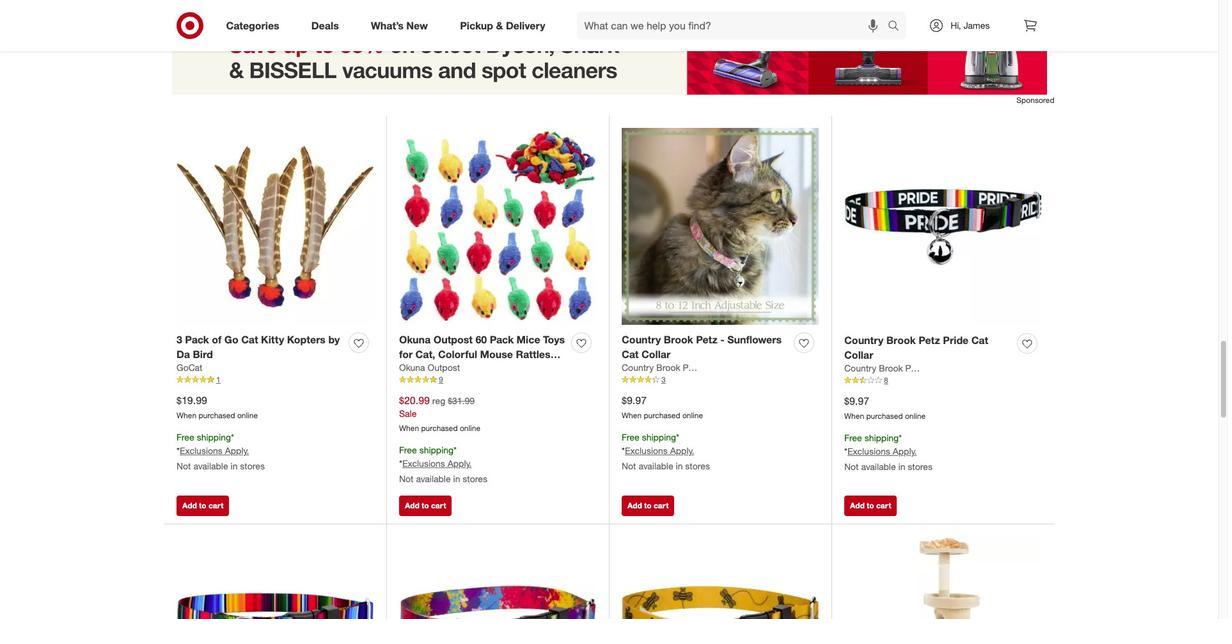 Task type: vqa. For each thing, say whether or not it's contained in the screenshot.
all
no



Task type: describe. For each thing, give the bounding box(es) containing it.
kitty
[[261, 333, 284, 346]]

9
[[439, 375, 443, 385]]

pickup & delivery link
[[449, 12, 562, 40]]

petz for country brook petz pride cat collar link
[[919, 334, 941, 347]]

cat inside the country brook petz - sunflowers cat collar
[[622, 348, 639, 361]]

3 for 3
[[662, 375, 666, 385]]

james
[[964, 20, 990, 31]]

1
[[216, 375, 221, 385]]

available for country brook petz - sunflowers cat collar
[[639, 461, 674, 472]]

in for country brook petz - sunflowers cat collar
[[676, 461, 683, 472]]

free shipping * * exclusions apply. not available in stores for country brook petz - sunflowers cat collar
[[622, 432, 710, 472]]

4 to from the left
[[867, 501, 875, 510]]

country brook petz for cat
[[622, 362, 701, 373]]

available for country brook petz pride cat collar
[[862, 461, 896, 472]]

when for 3 pack of go cat kitty kopters by da bird
[[177, 411, 197, 421]]

okuna for okuna outpost 60 pack mice toys for cat, colorful mouse rattles for pets, 4 colors (2 x 0.7 in)
[[399, 333, 431, 346]]

4 add from the left
[[850, 501, 865, 510]]

4 add to cart button from the left
[[845, 496, 897, 516]]

add to cart button for for
[[399, 496, 452, 516]]

what's new link
[[360, 12, 444, 40]]

shipping for country brook petz - sunflowers cat collar
[[642, 432, 676, 443]]

$20.99 reg $31.99 sale when purchased online
[[399, 394, 481, 433]]

available for okuna outpost 60 pack mice toys for cat, colorful mouse rattles for pets, 4 colors (2 x 0.7 in)
[[416, 474, 451, 484]]

colors
[[451, 362, 483, 375]]

exclusions apply. button for country brook petz pride cat collar
[[848, 445, 917, 458]]

okuna outpost
[[399, 362, 460, 373]]

cat for pride
[[972, 334, 989, 347]]

mouse
[[480, 348, 513, 361]]

of
[[212, 333, 222, 346]]

petz for 'country brook petz - sunflowers cat collar' link
[[696, 333, 718, 346]]

exclusions for 3 pack of go cat kitty kopters by da bird
[[180, 445, 223, 456]]

toys
[[543, 333, 565, 346]]

9 link
[[399, 375, 596, 386]]

stores for pride
[[908, 461, 933, 472]]

okuna for okuna outpost
[[399, 362, 425, 373]]

cart for collar
[[654, 501, 669, 510]]

okuna outpost link
[[399, 362, 460, 375]]

da
[[177, 348, 190, 361]]

3 pack of go cat kitty kopters by da bird link
[[177, 333, 344, 362]]

country brook petz link for cat
[[622, 362, 701, 375]]

petz for collar's the country brook petz link
[[906, 363, 924, 374]]

3 pack of go cat kitty kopters by da bird
[[177, 333, 340, 361]]

not for okuna outpost 60 pack mice toys for cat, colorful mouse rattles for pets, 4 colors (2 x 0.7 in)
[[399, 474, 414, 484]]

gocat link
[[177, 362, 203, 375]]

brook for 'country brook petz - sunflowers cat collar' link
[[664, 333, 693, 346]]

country inside the country brook petz - sunflowers cat collar
[[622, 333, 661, 346]]

categories link
[[215, 12, 295, 40]]

in for country brook petz pride cat collar
[[899, 461, 906, 472]]

exclusions apply. button for country brook petz - sunflowers cat collar
[[625, 445, 694, 458]]

purchased for kitty
[[199, 411, 235, 421]]

-
[[721, 333, 725, 346]]

What can we help you find? suggestions appear below search field
[[577, 12, 892, 40]]

pack inside 3 pack of go cat kitty kopters by da bird
[[185, 333, 209, 346]]

$9.97 for cat
[[622, 394, 647, 407]]

add for collar
[[628, 501, 642, 510]]

new
[[407, 19, 428, 32]]

okuna outpost 60 pack mice toys for cat, colorful mouse rattles for pets, 4 colors (2 x 0.7 in) link
[[399, 333, 566, 375]]

free for okuna outpost 60 pack mice toys for cat, colorful mouse rattles for pets, 4 colors (2 x 0.7 in)
[[399, 445, 417, 456]]

cart for for
[[431, 501, 446, 510]]

$9.97 for collar
[[845, 395, 870, 407]]

country brook petz link for collar
[[845, 362, 924, 375]]

$19.99 when purchased online
[[177, 394, 258, 421]]

apply. for okuna outpost 60 pack mice toys for cat, colorful mouse rattles for pets, 4 colors (2 x 0.7 in)
[[448, 458, 472, 469]]

stores for -
[[686, 461, 710, 472]]

advertisement region
[[164, 22, 1055, 94]]

sponsored
[[1017, 95, 1055, 105]]

online for cat
[[683, 411, 703, 421]]

colorful
[[438, 348, 477, 361]]

1 link
[[177, 375, 374, 386]]

pickup & delivery
[[460, 19, 546, 32]]

(2
[[486, 362, 495, 375]]

exclusions for okuna outpost 60 pack mice toys for cat, colorful mouse rattles for pets, 4 colors (2 x 0.7 in)
[[402, 458, 445, 469]]

add to cart for collar
[[628, 501, 669, 510]]

when inside $20.99 reg $31.99 sale when purchased online
[[399, 424, 419, 433]]

bird
[[193, 348, 213, 361]]

exclusions for country brook petz pride cat collar
[[848, 446, 891, 457]]

stores for pack
[[463, 474, 488, 484]]

exclusions for country brook petz - sunflowers cat collar
[[625, 445, 668, 456]]

shipping for okuna outpost 60 pack mice toys for cat, colorful mouse rattles for pets, 4 colors (2 x 0.7 in)
[[420, 445, 454, 456]]

purchased for collar
[[867, 412, 903, 421]]

reg
[[432, 395, 446, 406]]

apply. for 3 pack of go cat kitty kopters by da bird
[[225, 445, 249, 456]]

online inside $20.99 reg $31.99 sale when purchased online
[[460, 424, 481, 433]]

deals
[[311, 19, 339, 32]]

hi,
[[951, 20, 961, 31]]

search
[[883, 20, 913, 33]]

country brook petz pride cat collar link
[[845, 333, 1012, 362]]

outpost for okuna outpost 60 pack mice toys for cat, colorful mouse rattles for pets, 4 colors (2 x 0.7 in)
[[434, 333, 473, 346]]

free shipping * * exclusions apply. not available in stores for 3 pack of go cat kitty kopters by da bird
[[177, 432, 265, 472]]

cat for go
[[241, 333, 258, 346]]

in for 3 pack of go cat kitty kopters by da bird
[[231, 461, 238, 472]]

x
[[498, 362, 503, 375]]

country brook petz pride cat collar
[[845, 334, 989, 361]]

gocat
[[177, 362, 203, 373]]



Task type: locate. For each thing, give the bounding box(es) containing it.
3 add to cart button from the left
[[622, 496, 675, 516]]

sunflowers
[[728, 333, 782, 346]]

2 okuna from the top
[[399, 362, 425, 373]]

purchased inside $19.99 when purchased online
[[199, 411, 235, 421]]

okuna outpost 60 pack mice toys for cat, colorful mouse rattles for pets, 4 colors (2 x 0.7 in)
[[399, 333, 565, 375]]

country brook petz link up 8
[[845, 362, 924, 375]]

country brook petz up 8
[[845, 363, 924, 374]]

mice
[[517, 333, 540, 346]]

okuna down cat,
[[399, 362, 425, 373]]

kopters
[[287, 333, 326, 346]]

free for country brook petz pride cat collar
[[845, 433, 862, 444]]

add to cart button for kopters
[[177, 496, 229, 516]]

outpost up 'colorful'
[[434, 333, 473, 346]]

8
[[884, 376, 889, 386]]

search button
[[883, 12, 913, 42]]

okuna
[[399, 333, 431, 346], [399, 362, 425, 373]]

to
[[199, 501, 206, 510], [422, 501, 429, 510], [644, 501, 652, 510], [867, 501, 875, 510]]

1 horizontal spatial country brook petz
[[845, 363, 924, 374]]

outpost
[[434, 333, 473, 346], [428, 362, 460, 373]]

online down "1" link
[[237, 411, 258, 421]]

$9.97 when purchased online down 8
[[845, 395, 926, 421]]

2 cart from the left
[[431, 501, 446, 510]]

2 add from the left
[[405, 501, 420, 510]]

2 to from the left
[[422, 501, 429, 510]]

when
[[177, 411, 197, 421], [622, 411, 642, 421], [845, 412, 865, 421], [399, 424, 419, 433]]

country brook petz for collar
[[845, 363, 924, 374]]

in for okuna outpost 60 pack mice toys for cat, colorful mouse rattles for pets, 4 colors (2 x 0.7 in)
[[453, 474, 460, 484]]

pack up mouse
[[490, 333, 514, 346]]

2 for from the top
[[399, 362, 413, 375]]

for
[[399, 348, 413, 361], [399, 362, 413, 375]]

$9.97
[[622, 394, 647, 407], [845, 395, 870, 407]]

petz left pride
[[919, 334, 941, 347]]

pickup
[[460, 19, 493, 32]]

collar inside the country brook petz - sunflowers cat collar
[[642, 348, 671, 361]]

0 vertical spatial outpost
[[434, 333, 473, 346]]

1 vertical spatial 3
[[662, 375, 666, 385]]

stores
[[240, 461, 265, 472], [686, 461, 710, 472], [908, 461, 933, 472], [463, 474, 488, 484]]

petz
[[696, 333, 718, 346], [919, 334, 941, 347], [683, 362, 701, 373], [906, 363, 924, 374]]

cat
[[241, 333, 258, 346], [972, 334, 989, 347], [622, 348, 639, 361]]

2 add to cart from the left
[[405, 501, 446, 510]]

4 add to cart from the left
[[850, 501, 892, 510]]

1 horizontal spatial 3
[[662, 375, 666, 385]]

3 for 3 pack of go cat kitty kopters by da bird
[[177, 333, 182, 346]]

country brook petz busy bee cat collar image
[[622, 537, 819, 619], [622, 537, 819, 619]]

3 to from the left
[[644, 501, 652, 510]]

0 horizontal spatial pack
[[185, 333, 209, 346]]

what's new
[[371, 19, 428, 32]]

in)
[[523, 362, 535, 375]]

$9.97 when purchased online for cat
[[622, 394, 703, 421]]

to for for
[[422, 501, 429, 510]]

exclusions
[[180, 445, 223, 456], [625, 445, 668, 456], [848, 446, 891, 457], [402, 458, 445, 469]]

1 vertical spatial for
[[399, 362, 413, 375]]

pack inside the "okuna outpost 60 pack mice toys for cat, colorful mouse rattles for pets, 4 colors (2 x 0.7 in)"
[[490, 333, 514, 346]]

outpost up 9
[[428, 362, 460, 373]]

apply. for country brook petz pride cat collar
[[893, 446, 917, 457]]

$9.97 when purchased online down 3 link
[[622, 394, 703, 421]]

4
[[443, 362, 448, 375]]

1 to from the left
[[199, 501, 206, 510]]

3 down the country brook petz - sunflowers cat collar
[[662, 375, 666, 385]]

when for country brook petz - sunflowers cat collar
[[622, 411, 642, 421]]

go
[[224, 333, 239, 346]]

cat,
[[416, 348, 435, 361]]

0 horizontal spatial country brook petz
[[622, 362, 701, 373]]

1 vertical spatial okuna
[[399, 362, 425, 373]]

categories
[[226, 19, 279, 32]]

brook for collar's the country brook petz link
[[879, 363, 903, 374]]

not
[[177, 461, 191, 472], [622, 461, 636, 472], [845, 461, 859, 472], [399, 474, 414, 484]]

online
[[237, 411, 258, 421], [683, 411, 703, 421], [905, 412, 926, 421], [460, 424, 481, 433]]

petz left "-"
[[696, 333, 718, 346]]

3 pack of go cat kitty kopters by da bird image
[[177, 128, 374, 325], [177, 128, 374, 325]]

deals link
[[301, 12, 355, 40]]

delivery
[[506, 19, 546, 32]]

what's
[[371, 19, 404, 32]]

pack
[[185, 333, 209, 346], [490, 333, 514, 346]]

1 horizontal spatial $9.97 when purchased online
[[845, 395, 926, 421]]

rattles
[[516, 348, 551, 361]]

online inside $19.99 when purchased online
[[237, 411, 258, 421]]

okuna inside the "okuna outpost 60 pack mice toys for cat, colorful mouse rattles for pets, 4 colors (2 x 0.7 in)"
[[399, 333, 431, 346]]

cart
[[209, 501, 224, 510], [431, 501, 446, 510], [654, 501, 669, 510], [877, 501, 892, 510]]

0 horizontal spatial $9.97 when purchased online
[[622, 394, 703, 421]]

3 cart from the left
[[654, 501, 669, 510]]

add to cart for for
[[405, 501, 446, 510]]

free for 3 pack of go cat kitty kopters by da bird
[[177, 432, 194, 443]]

exclusions apply. button for 3 pack of go cat kitty kopters by da bird
[[180, 445, 249, 458]]

pride
[[943, 334, 969, 347]]

3 link
[[622, 375, 819, 386]]

online for collar
[[905, 412, 926, 421]]

0 vertical spatial for
[[399, 348, 413, 361]]

country brook petz link
[[622, 362, 701, 375], [845, 362, 924, 375]]

collar inside the country brook petz pride cat collar
[[845, 349, 874, 361]]

0 vertical spatial 3
[[177, 333, 182, 346]]

brook inside the country brook petz pride cat collar
[[887, 334, 916, 347]]

1 vertical spatial outpost
[[428, 362, 460, 373]]

online for kitty
[[237, 411, 258, 421]]

0 horizontal spatial country brook petz link
[[622, 362, 701, 375]]

free for country brook petz - sunflowers cat collar
[[622, 432, 640, 443]]

apply. for country brook petz - sunflowers cat collar
[[670, 445, 694, 456]]

online down '$31.99'
[[460, 424, 481, 433]]

cat inside the country brook petz pride cat collar
[[972, 334, 989, 347]]

0.7
[[506, 362, 520, 375]]

1 cart from the left
[[209, 501, 224, 510]]

0 horizontal spatial $9.97
[[622, 394, 647, 407]]

pack up the bird in the bottom of the page
[[185, 333, 209, 346]]

outpost for okuna outpost
[[428, 362, 460, 373]]

brook
[[664, 333, 693, 346], [887, 334, 916, 347], [657, 362, 681, 373], [879, 363, 903, 374]]

add to cart
[[182, 501, 224, 510], [405, 501, 446, 510], [628, 501, 669, 510], [850, 501, 892, 510]]

country brook petz link down the country brook petz - sunflowers cat collar
[[622, 362, 701, 375]]

brook for the country brook petz link for cat
[[657, 362, 681, 373]]

sale
[[399, 409, 417, 419]]

*
[[231, 432, 234, 443], [676, 432, 680, 443], [899, 433, 902, 444], [454, 445, 457, 456], [177, 445, 180, 456], [622, 445, 625, 456], [845, 446, 848, 457], [399, 458, 402, 469]]

petz down the country brook petz - sunflowers cat collar
[[683, 362, 701, 373]]

country
[[622, 333, 661, 346], [845, 334, 884, 347], [622, 362, 654, 373], [845, 363, 877, 374]]

country brook petz paint splatter cat collar image
[[399, 537, 596, 619], [399, 537, 596, 619]]

2 add to cart button from the left
[[399, 496, 452, 516]]

to for kopters
[[199, 501, 206, 510]]

collar
[[642, 348, 671, 361], [845, 349, 874, 361]]

country brook petz serape cat collar image
[[177, 537, 374, 619], [177, 537, 374, 619]]

shipping for 3 pack of go cat kitty kopters by da bird
[[197, 432, 231, 443]]

4 cart from the left
[[877, 501, 892, 510]]

pet adobe cat 4-tier kitty condo and scratching post image
[[845, 537, 1042, 619], [845, 537, 1042, 619]]

purchased for cat
[[644, 411, 681, 421]]

3 up da
[[177, 333, 182, 346]]

exclusions apply. button
[[180, 445, 249, 458], [625, 445, 694, 458], [848, 445, 917, 458], [402, 458, 472, 470]]

petz inside the country brook petz - sunflowers cat collar
[[696, 333, 718, 346]]

for left the pets,
[[399, 362, 413, 375]]

brook inside the country brook petz - sunflowers cat collar
[[664, 333, 693, 346]]

not for country brook petz pride cat collar
[[845, 461, 859, 472]]

0 vertical spatial okuna
[[399, 333, 431, 346]]

free shipping * * exclusions apply. not available in stores for okuna outpost 60 pack mice toys for cat, colorful mouse rattles for pets, 4 colors (2 x 0.7 in)
[[399, 445, 488, 484]]

for left cat,
[[399, 348, 413, 361]]

2 horizontal spatial cat
[[972, 334, 989, 347]]

1 horizontal spatial cat
[[622, 348, 639, 361]]

8 link
[[845, 375, 1042, 387]]

shipping
[[197, 432, 231, 443], [642, 432, 676, 443], [865, 433, 899, 444], [420, 445, 454, 456]]

&
[[496, 19, 503, 32]]

stores for go
[[240, 461, 265, 472]]

by
[[329, 333, 340, 346]]

1 for from the top
[[399, 348, 413, 361]]

when for country brook petz pride cat collar
[[845, 412, 865, 421]]

petz inside the country brook petz pride cat collar
[[919, 334, 941, 347]]

not for country brook petz - sunflowers cat collar
[[622, 461, 636, 472]]

1 pack from the left
[[185, 333, 209, 346]]

add to cart button for collar
[[622, 496, 675, 516]]

petz for the country brook petz link for cat
[[683, 362, 701, 373]]

add to cart button
[[177, 496, 229, 516], [399, 496, 452, 516], [622, 496, 675, 516], [845, 496, 897, 516]]

online down 3 link
[[683, 411, 703, 421]]

3
[[177, 333, 182, 346], [662, 375, 666, 385]]

3 inside 3 pack of go cat kitty kopters by da bird
[[177, 333, 182, 346]]

online down 8 link
[[905, 412, 926, 421]]

purchased inside $20.99 reg $31.99 sale when purchased online
[[421, 424, 458, 433]]

0 horizontal spatial collar
[[642, 348, 671, 361]]

shipping for country brook petz pride cat collar
[[865, 433, 899, 444]]

free
[[177, 432, 194, 443], [622, 432, 640, 443], [845, 433, 862, 444], [399, 445, 417, 456]]

country brook petz down the country brook petz - sunflowers cat collar
[[622, 362, 701, 373]]

add
[[182, 501, 197, 510], [405, 501, 420, 510], [628, 501, 642, 510], [850, 501, 865, 510]]

outpost inside the "okuna outpost 60 pack mice toys for cat, colorful mouse rattles for pets, 4 colors (2 x 0.7 in)"
[[434, 333, 473, 346]]

okuna outpost 60 pack mice toys for cat, colorful mouse rattles for pets, 4 colors (2 x 0.7 in) image
[[399, 128, 596, 325], [399, 128, 596, 325]]

hi, james
[[951, 20, 990, 31]]

1 horizontal spatial collar
[[845, 349, 874, 361]]

available for 3 pack of go cat kitty kopters by da bird
[[194, 461, 228, 472]]

1 horizontal spatial $9.97
[[845, 395, 870, 407]]

$31.99
[[448, 395, 475, 406]]

1 horizontal spatial country brook petz link
[[845, 362, 924, 375]]

$19.99
[[177, 394, 207, 407]]

1 add from the left
[[182, 501, 197, 510]]

3 add from the left
[[628, 501, 642, 510]]

free shipping * * exclusions apply. not available in stores
[[177, 432, 265, 472], [622, 432, 710, 472], [845, 433, 933, 472], [399, 445, 488, 484]]

country inside the country brook petz pride cat collar
[[845, 334, 884, 347]]

0 horizontal spatial 3
[[177, 333, 182, 346]]

3 add to cart from the left
[[628, 501, 669, 510]]

1 add to cart button from the left
[[177, 496, 229, 516]]

add for for
[[405, 501, 420, 510]]

0 horizontal spatial cat
[[241, 333, 258, 346]]

country brook petz - sunflowers cat collar
[[622, 333, 782, 361]]

country brook petz
[[622, 362, 701, 373], [845, 363, 924, 374]]

$9.97 when purchased online
[[622, 394, 703, 421], [845, 395, 926, 421]]

country brook petz pride cat collar image
[[845, 128, 1042, 326], [845, 128, 1042, 326]]

not for 3 pack of go cat kitty kopters by da bird
[[177, 461, 191, 472]]

1 horizontal spatial pack
[[490, 333, 514, 346]]

1 add to cart from the left
[[182, 501, 224, 510]]

country brook petz - sunflowers cat collar image
[[622, 128, 819, 325], [622, 128, 819, 325]]

brook for country brook petz pride cat collar link
[[887, 334, 916, 347]]

1 okuna from the top
[[399, 333, 431, 346]]

add to cart for kopters
[[182, 501, 224, 510]]

apply.
[[225, 445, 249, 456], [670, 445, 694, 456], [893, 446, 917, 457], [448, 458, 472, 469]]

in
[[231, 461, 238, 472], [676, 461, 683, 472], [899, 461, 906, 472], [453, 474, 460, 484]]

to for collar
[[644, 501, 652, 510]]

add for kopters
[[182, 501, 197, 510]]

okuna up cat,
[[399, 333, 431, 346]]

$20.99
[[399, 394, 430, 407]]

exclusions apply. button for okuna outpost 60 pack mice toys for cat, colorful mouse rattles for pets, 4 colors (2 x 0.7 in)
[[402, 458, 472, 470]]

cat inside 3 pack of go cat kitty kopters by da bird
[[241, 333, 258, 346]]

country brook petz - sunflowers cat collar link
[[622, 333, 789, 362]]

pets,
[[416, 362, 440, 375]]

petz down the country brook petz pride cat collar
[[906, 363, 924, 374]]

cart for kopters
[[209, 501, 224, 510]]

purchased
[[199, 411, 235, 421], [644, 411, 681, 421], [867, 412, 903, 421], [421, 424, 458, 433]]

free shipping * * exclusions apply. not available in stores for country brook petz pride cat collar
[[845, 433, 933, 472]]

when inside $19.99 when purchased online
[[177, 411, 197, 421]]

60
[[476, 333, 487, 346]]

2 pack from the left
[[490, 333, 514, 346]]

$9.97 when purchased online for collar
[[845, 395, 926, 421]]



